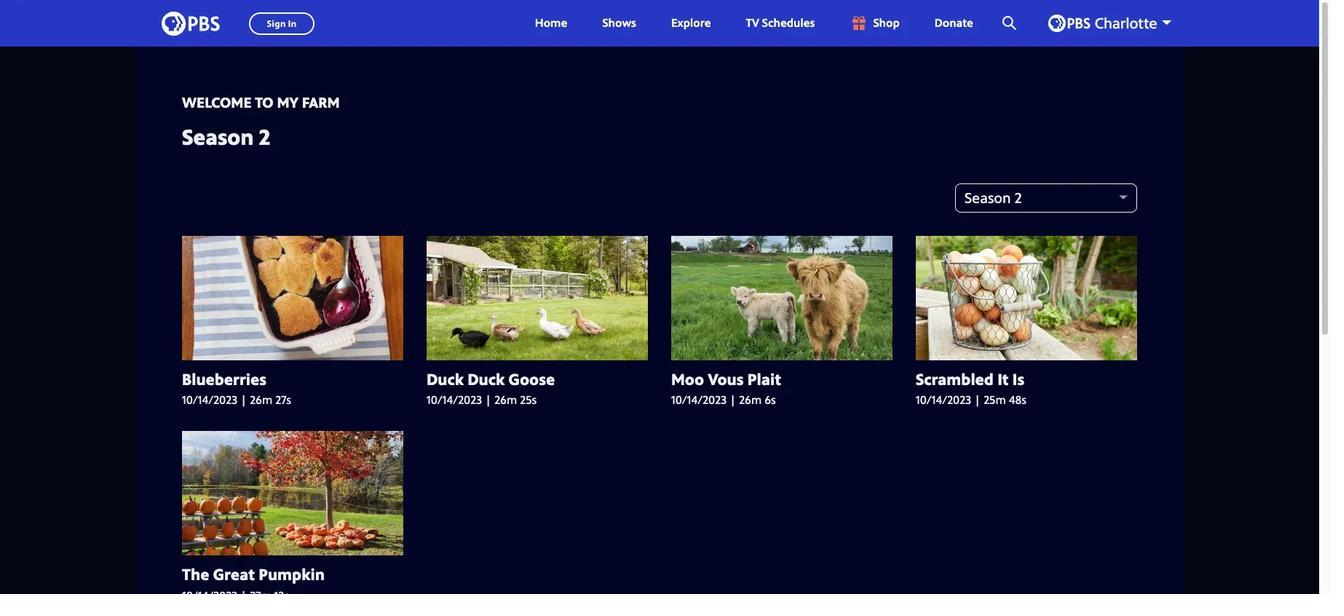 Task type: vqa. For each thing, say whether or not it's contained in the screenshot.


Task type: locate. For each thing, give the bounding box(es) containing it.
is
[[1013, 367, 1025, 389]]

4 10/14/2023 from the left
[[916, 392, 971, 408]]

moo
[[671, 367, 704, 389]]

home
[[535, 15, 567, 31]]

shows link
[[588, 0, 651, 47]]

26m inside "moo vous plait 10/14/2023 | 26m 6s"
[[739, 392, 762, 408]]

| down vous
[[729, 392, 736, 408]]

welcome
[[182, 92, 252, 112]]

video thumbnail: welcome to my farm moo vous plait image
[[671, 236, 893, 360]]

it
[[997, 367, 1009, 389]]

home link
[[520, 0, 582, 47]]

great
[[213, 563, 255, 585]]

| for duck
[[485, 392, 492, 408]]

to
[[255, 92, 273, 112]]

25s
[[520, 392, 537, 408]]

duck
[[427, 367, 464, 389], [468, 367, 505, 389]]

1 10/14/2023 from the left
[[182, 392, 237, 408]]

0 horizontal spatial duck
[[427, 367, 464, 389]]

4 | from the left
[[974, 392, 981, 408]]

10/14/2023 for moo vous plait
[[671, 392, 727, 408]]

video thumbnail: welcome to my farm the great pumpkin image
[[182, 431, 403, 556]]

10/14/2023 inside duck duck goose 10/14/2023 | 26m 25s
[[427, 392, 482, 408]]

3 10/14/2023 from the left
[[671, 392, 727, 408]]

1 26m from the left
[[250, 392, 272, 408]]

| inside blueberries 10/14/2023 | 26m 27s
[[240, 392, 247, 408]]

10/14/2023 inside "moo vous plait 10/14/2023 | 26m 6s"
[[671, 392, 727, 408]]

season
[[182, 121, 254, 151]]

|
[[240, 392, 247, 408], [485, 392, 492, 408], [729, 392, 736, 408], [974, 392, 981, 408]]

2 | from the left
[[485, 392, 492, 408]]

video thumbnail: welcome to my farm scrambled it is image
[[916, 236, 1137, 360]]

blueberries 10/14/2023 | 26m 27s
[[182, 367, 291, 408]]

10/14/2023 inside scrambled it is 10/14/2023 | 25m 48s
[[916, 392, 971, 408]]

3 26m from the left
[[739, 392, 762, 408]]

1 horizontal spatial duck
[[468, 367, 505, 389]]

| left 25m
[[974, 392, 981, 408]]

tv schedules link
[[731, 0, 830, 47]]

| for scrambled
[[974, 392, 981, 408]]

| down the blueberries
[[240, 392, 247, 408]]

3 | from the left
[[729, 392, 736, 408]]

| inside scrambled it is 10/14/2023 | 25m 48s
[[974, 392, 981, 408]]

2 26m from the left
[[494, 392, 517, 408]]

| left 25s
[[485, 392, 492, 408]]

shows
[[602, 15, 636, 31]]

1 | from the left
[[240, 392, 247, 408]]

moo vous plait link
[[671, 367, 893, 390]]

2 10/14/2023 from the left
[[427, 392, 482, 408]]

26m
[[250, 392, 272, 408], [494, 392, 517, 408], [739, 392, 762, 408]]

plait
[[748, 367, 781, 389]]

pumpkin
[[259, 563, 325, 585]]

26m left the 6s
[[739, 392, 762, 408]]

0 horizontal spatial 26m
[[250, 392, 272, 408]]

1 horizontal spatial 26m
[[494, 392, 517, 408]]

| inside duck duck goose 10/14/2023 | 26m 25s
[[485, 392, 492, 408]]

| inside "moo vous plait 10/14/2023 | 26m 6s"
[[729, 392, 736, 408]]

26m left 25s
[[494, 392, 517, 408]]

2
[[259, 121, 270, 151]]

26m inside duck duck goose 10/14/2023 | 26m 25s
[[494, 392, 517, 408]]

2 horizontal spatial 26m
[[739, 392, 762, 408]]

10/14/2023
[[182, 392, 237, 408], [427, 392, 482, 408], [671, 392, 727, 408], [916, 392, 971, 408]]

6s
[[765, 392, 776, 408]]

26m left 27s
[[250, 392, 272, 408]]

duck duck goose 10/14/2023 | 26m 25s
[[427, 367, 555, 408]]

the
[[182, 563, 209, 585]]

explore link
[[657, 0, 725, 47]]



Task type: describe. For each thing, give the bounding box(es) containing it.
search image
[[1002, 16, 1016, 30]]

welcome to my farm link
[[182, 92, 340, 113]]

scrambled it is 10/14/2023 | 25m 48s
[[916, 367, 1026, 408]]

10/14/2023 inside blueberries 10/14/2023 | 26m 27s
[[182, 392, 237, 408]]

the great pumpkin link
[[182, 563, 403, 585]]

duck duck goose link
[[427, 367, 648, 390]]

explore
[[671, 15, 711, 31]]

1 duck from the left
[[427, 367, 464, 389]]

blueberries link
[[182, 367, 403, 390]]

schedules
[[762, 15, 815, 31]]

27s
[[275, 392, 291, 408]]

season 2
[[182, 121, 270, 151]]

10/14/2023 for duck duck goose
[[427, 392, 482, 408]]

donate
[[935, 15, 973, 31]]

donate link
[[920, 0, 988, 47]]

26m inside blueberries 10/14/2023 | 26m 27s
[[250, 392, 272, 408]]

scrambled it is link
[[916, 367, 1137, 390]]

| for moo
[[729, 392, 736, 408]]

blueberries
[[182, 367, 266, 389]]

my
[[277, 92, 298, 112]]

video thumbnail: welcome to my farm blueberries image
[[182, 236, 403, 360]]

video thumbnail: welcome to my farm duck duck goose image
[[427, 236, 648, 360]]

pbs image
[[162, 7, 220, 40]]

scrambled
[[916, 367, 994, 389]]

goose
[[509, 367, 555, 389]]

shop
[[873, 15, 900, 31]]

26m for duck
[[494, 392, 517, 408]]

10/14/2023 for scrambled it is
[[916, 392, 971, 408]]

pbs charlotte image
[[1048, 15, 1157, 32]]

the great pumpkin
[[182, 563, 325, 585]]

2 duck from the left
[[468, 367, 505, 389]]

26m for moo
[[739, 392, 762, 408]]

farm
[[302, 92, 340, 112]]

tv
[[746, 15, 759, 31]]

25m
[[984, 392, 1006, 408]]

shop link
[[835, 0, 914, 47]]

welcome to my farm
[[182, 92, 340, 112]]

tv schedules
[[746, 15, 815, 31]]

vous
[[708, 367, 744, 389]]

moo vous plait 10/14/2023 | 26m 6s
[[671, 367, 781, 408]]

48s
[[1009, 392, 1026, 408]]



